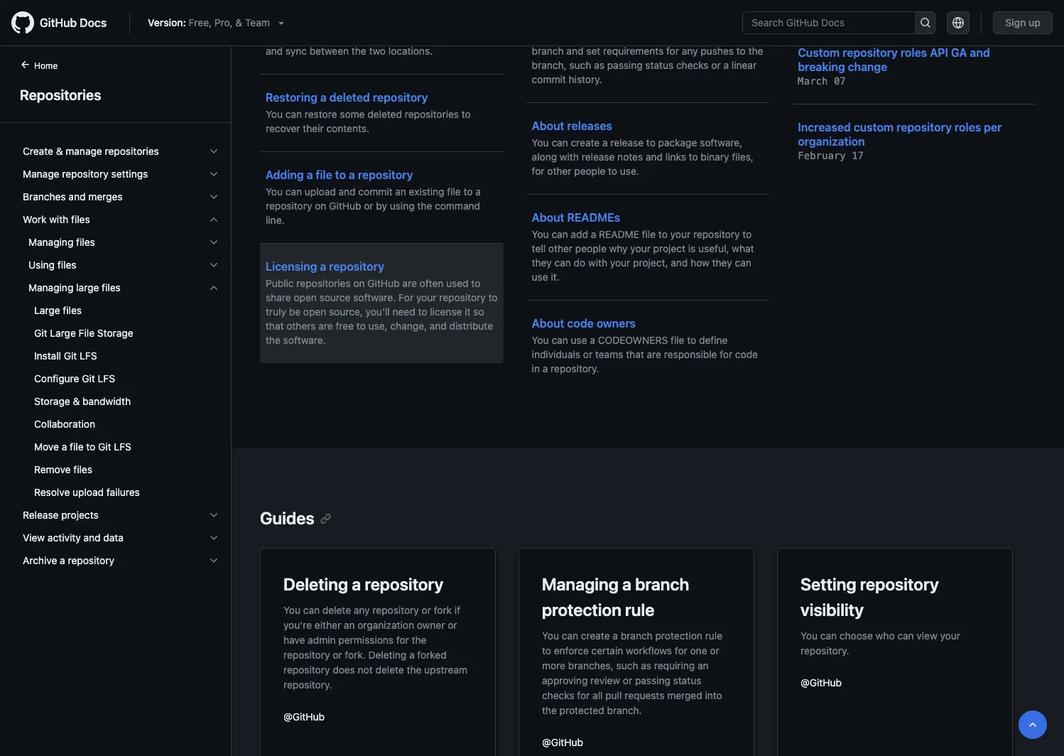 Task type: locate. For each thing, give the bounding box(es) containing it.
0 vertical spatial github
[[40, 16, 77, 29]]

and left links
[[646, 151, 663, 163]]

free,
[[189, 17, 212, 28]]

2 work with files element from the top
[[11, 231, 231, 504]]

when you create a repository on github.com, it exists as a remote repository. you can clone your repository to create a local copy on your computer and sync between the two locations. link
[[266, 0, 498, 70]]

two
[[369, 45, 386, 57]]

sc 9kayk9 0 image inside "branches and merges" "dropdown button"
[[208, 191, 220, 203]]

1 vertical spatial managing
[[28, 282, 73, 293]]

lfs for configure git lfs
[[98, 373, 115, 384]]

are down codeowners
[[647, 349, 661, 360]]

important
[[607, 2, 651, 14]]

2 vertical spatial lfs
[[114, 441, 131, 453]]

for
[[399, 292, 414, 303]]

using files
[[28, 259, 76, 271]]

github.com,
[[417, 2, 475, 14]]

2 vertical spatial managing
[[542, 574, 619, 594]]

or right review
[[623, 674, 633, 686]]

protection inside 'you can create a branch protection rule to enforce certain workflows for one or more branches, such as requiring an approving review or passing status checks for all pull requests merged into the protected branch.'
[[655, 630, 703, 641]]

up
[[1029, 17, 1041, 28]]

1 vertical spatial any
[[354, 604, 370, 616]]

2 vertical spatial delete
[[376, 664, 404, 675]]

storage & bandwidth link
[[17, 390, 225, 413]]

the down existing
[[417, 200, 432, 212]]

2 sc 9kayk9 0 image from the top
[[208, 282, 220, 293]]

roles inside increased custom repository roles per organization february 17
[[955, 120, 981, 134]]

often
[[420, 277, 444, 289]]

0 vertical spatial use
[[532, 271, 548, 283]]

install git lfs link
[[17, 345, 225, 367]]

0 horizontal spatial github
[[40, 16, 77, 29]]

managing inside 'dropdown button'
[[28, 236, 73, 248]]

any down push at the right top of page
[[682, 45, 698, 57]]

& for create & manage repositories
[[56, 145, 63, 157]]

passing down requirements
[[607, 59, 643, 71]]

2 vertical spatial an
[[698, 659, 709, 671]]

you up enforce
[[542, 630, 559, 641]]

and inside when you create a repository on github.com, it exists as a remote repository. you can clone your repository to create a local copy on your computer and sync between the two locations.
[[266, 45, 283, 57]]

so
[[473, 306, 484, 318]]

upload
[[305, 186, 336, 198], [73, 486, 104, 498]]

a
[[346, 2, 351, 14], [308, 17, 313, 28], [359, 31, 364, 43], [724, 59, 729, 71], [320, 91, 327, 104], [603, 137, 608, 149], [307, 168, 313, 182], [349, 168, 355, 182], [476, 186, 481, 198], [591, 228, 596, 240], [320, 260, 326, 273], [590, 334, 595, 346], [543, 363, 548, 374], [62, 441, 67, 453], [60, 555, 65, 566], [352, 574, 361, 594], [622, 574, 632, 594], [613, 630, 618, 641], [409, 649, 415, 660]]

with inside about readmes you can add a readme file to your repository to tell other people why your project is useful, what they can do with your project, and how they can use it.
[[588, 257, 608, 269]]

repository inside custom repository roles api ga and breaking change march 07
[[843, 45, 898, 59]]

rule up workflows
[[625, 600, 655, 620]]

2 vertical spatial repositories
[[297, 277, 351, 289]]

define inside about code owners you can use a codeowners file to define individuals or teams that are responsible for code in a repository.
[[699, 334, 728, 346]]

& right pro,
[[235, 17, 242, 28]]

ga
[[951, 45, 967, 59]]

create & manage repositories button
[[17, 140, 225, 163]]

line.
[[266, 214, 285, 226]]

managing large files element
[[11, 276, 231, 504], [11, 299, 231, 504]]

that down codeowners
[[626, 349, 644, 360]]

can down github.com, on the top of the page
[[422, 17, 439, 28]]

and left sync
[[266, 45, 283, 57]]

and right ga
[[970, 45, 990, 59]]

1 horizontal spatial deleting
[[368, 649, 407, 660]]

2 sc 9kayk9 0 image from the top
[[208, 168, 220, 180]]

view activity and data button
[[17, 527, 225, 549]]

2 horizontal spatial github
[[368, 277, 400, 289]]

1 horizontal spatial it
[[477, 2, 483, 14]]

upload inside adding a file to a repository you can upload and commit an existing file to a repository on github or by using the command line.
[[305, 186, 336, 198]]

1 vertical spatial upload
[[73, 486, 104, 498]]

2 horizontal spatial as
[[641, 659, 652, 671]]

0 horizontal spatial it
[[465, 306, 471, 318]]

1 vertical spatial lfs
[[98, 373, 115, 384]]

about releases you can create a release to package software, along with release notes and links to binary files, for other people to use.
[[532, 119, 754, 177]]

it
[[477, 2, 483, 14], [465, 306, 471, 318]]

you down the adding at the left top of the page
[[266, 186, 283, 198]]

0 horizontal spatial rule
[[625, 600, 655, 620]]

roles left per
[[955, 120, 981, 134]]

can up enforce
[[562, 630, 578, 641]]

merged
[[667, 689, 703, 701]]

repositories inside licensing a repository public repositories on github are often used to share open source software. for your repository to truly be open source, you'll need to license it so that others are free to use, change, and distribute the software.
[[297, 277, 351, 289]]

to
[[315, 31, 324, 43], [709, 31, 718, 43], [737, 45, 746, 57], [462, 108, 471, 120], [646, 137, 656, 149], [689, 151, 698, 163], [608, 165, 617, 177], [335, 168, 346, 182], [464, 186, 473, 198], [659, 228, 668, 240], [743, 228, 752, 240], [471, 277, 481, 289], [489, 292, 498, 303], [418, 306, 427, 318], [357, 320, 366, 332], [687, 334, 697, 346], [86, 441, 95, 453], [542, 644, 551, 656]]

checks
[[676, 59, 709, 71], [542, 689, 575, 701]]

2 they from the left
[[712, 257, 732, 269]]

1 horizontal spatial such
[[616, 659, 638, 671]]

repository inside 'restoring a deleted repository you can restore some deleted repositories to recover their contents.'
[[373, 91, 428, 104]]

and inside about releases you can create a release to package software, along with release notes and links to binary files, for other people to use.
[[646, 151, 663, 163]]

organization inside increased custom repository roles per organization february 17
[[798, 135, 865, 148]]

1 vertical spatial protection
[[542, 600, 622, 620]]

are up 'for'
[[402, 277, 417, 289]]

other inside about readmes you can add a readme file to your repository to tell other people why your project is useful, what they can do with your project, and how they can use it.
[[548, 243, 573, 254]]

2 vertical spatial with
[[588, 257, 608, 269]]

managing up enforce
[[542, 574, 619, 594]]

0 vertical spatial code
[[567, 317, 594, 330]]

0 horizontal spatial &
[[56, 145, 63, 157]]

0 vertical spatial upload
[[305, 186, 336, 198]]

you up collaborators
[[532, 2, 549, 14]]

repositories up source
[[297, 277, 351, 289]]

1 horizontal spatial that
[[626, 349, 644, 360]]

0 vertical spatial lfs
[[80, 350, 97, 362]]

licensing a repository public repositories on github are often used to share open source software. for your repository to truly be open source, you'll need to license it so that others are free to use, change, and distribute the software.
[[266, 260, 498, 346]]

collaboration
[[34, 418, 95, 430]]

storage inside storage & bandwidth link
[[34, 395, 70, 407]]

checks inside 'you can create a branch protection rule to enforce certain workflows for one or more branches, such as requiring an approving review or passing status checks for all pull requests merged into the protected branch.'
[[542, 689, 575, 701]]

approving
[[542, 674, 588, 686]]

linear
[[732, 59, 757, 71]]

work with files element
[[11, 208, 231, 504], [11, 231, 231, 504]]

either
[[315, 619, 341, 631]]

repository. inside you can choose who can view your repository.
[[801, 644, 849, 656]]

organization up permissions
[[358, 619, 414, 631]]

and inside dropdown button
[[83, 532, 101, 544]]

0 vertical spatial are
[[402, 277, 417, 289]]

protection inside you can protect important branches by setting branch protection rules, which define whether collaborators can delete or force push to the branch and set requirements for any pushes to the branch, such as passing status checks or a linear commit history.
[[567, 17, 614, 28]]

software.
[[353, 292, 396, 303], [283, 334, 326, 346]]

2 horizontal spatial repositories
[[405, 108, 459, 120]]

can inside 'restoring a deleted repository you can restore some deleted repositories to recover their contents.'
[[285, 108, 302, 120]]

sc 9kayk9 0 image
[[208, 237, 220, 248], [208, 282, 220, 293], [208, 509, 220, 521], [208, 555, 220, 566]]

protection up enforce
[[542, 600, 622, 620]]

the
[[721, 31, 736, 43], [352, 45, 366, 57], [749, 45, 763, 57], [417, 200, 432, 212], [266, 334, 281, 346], [412, 634, 427, 646], [407, 664, 422, 675], [542, 704, 557, 716]]

0 horizontal spatial deleting
[[284, 574, 348, 594]]

0 horizontal spatial storage
[[34, 395, 70, 407]]

2 vertical spatial protection
[[655, 630, 703, 641]]

people up do
[[575, 243, 607, 254]]

1 horizontal spatial organization
[[798, 135, 865, 148]]

as down set
[[594, 59, 605, 71]]

or left teams at the right top of the page
[[583, 349, 593, 360]]

0 vertical spatial rule
[[625, 600, 655, 620]]

status down requirements
[[645, 59, 674, 71]]

1 horizontal spatial software.
[[353, 292, 396, 303]]

1 sc 9kayk9 0 image from the top
[[208, 146, 220, 157]]

about for about code owners
[[532, 317, 565, 330]]

0 horizontal spatial such
[[569, 59, 591, 71]]

in
[[532, 363, 540, 374]]

triangle down image
[[276, 17, 287, 28]]

1 vertical spatial deleted
[[368, 108, 402, 120]]

repositories
[[20, 86, 101, 103]]

using files button
[[17, 254, 225, 276]]

when
[[266, 2, 292, 14]]

setting
[[713, 2, 745, 14]]

and down license
[[430, 320, 447, 332]]

large
[[76, 282, 99, 293]]

the down owner
[[412, 634, 427, 646]]

between
[[310, 45, 349, 57]]

an down 'one' on the bottom of the page
[[698, 659, 709, 671]]

sc 9kayk9 0 image inside release projects dropdown button
[[208, 509, 220, 521]]

and inside licensing a repository public repositories on github are often used to share open source software. for your repository to truly be open source, you'll need to license it so that others are free to use, change, and distribute the software.
[[430, 320, 447, 332]]

they down tell
[[532, 257, 552, 269]]

merges
[[88, 191, 123, 203]]

1 work with files element from the top
[[11, 208, 231, 504]]

push
[[684, 31, 706, 43]]

github inside 'link'
[[40, 16, 77, 29]]

0 horizontal spatial use
[[532, 271, 548, 283]]

& inside create & manage repositories dropdown button
[[56, 145, 63, 157]]

scroll to top image
[[1027, 719, 1039, 730]]

that inside licensing a repository public repositories on github are often used to share open source software. for your repository to truly be open source, you'll need to license it so that others are free to use, change, and distribute the software.
[[266, 320, 284, 332]]

2 vertical spatial as
[[641, 659, 652, 671]]

release projects
[[23, 509, 99, 521]]

create
[[314, 2, 343, 14], [327, 31, 356, 43], [571, 137, 600, 149], [581, 630, 610, 641]]

0 vertical spatial people
[[574, 165, 606, 177]]

deleting up either
[[284, 574, 348, 594]]

1 vertical spatial rule
[[705, 630, 723, 641]]

0 vertical spatial about
[[532, 119, 565, 133]]

0 horizontal spatial delete
[[322, 604, 351, 616]]

1 vertical spatial it
[[465, 306, 471, 318]]

people left "use."
[[574, 165, 606, 177]]

sc 9kayk9 0 image inside view activity and data dropdown button
[[208, 532, 220, 544]]

create down releases
[[571, 137, 600, 149]]

commit inside adding a file to a repository you can upload and commit an existing file to a repository on github or by using the command line.
[[358, 186, 393, 198]]

0 vertical spatial organization
[[798, 135, 865, 148]]

roles left api
[[901, 45, 927, 59]]

0 vertical spatial open
[[294, 292, 317, 303]]

that down truly
[[266, 320, 284, 332]]

& inside storage & bandwidth link
[[73, 395, 80, 407]]

can down 'visibility'
[[821, 630, 837, 641]]

1 vertical spatial deleting
[[368, 649, 407, 660]]

or inside about code owners you can use a codeowners file to define individuals or teams that are responsible for code in a repository.
[[583, 349, 593, 360]]

work with files button
[[17, 208, 225, 231]]

sc 9kayk9 0 image for create & manage repositories
[[208, 146, 220, 157]]

define
[[674, 17, 703, 28], [699, 334, 728, 346]]

6 sc 9kayk9 0 image from the top
[[208, 532, 220, 544]]

by inside you can protect important branches by setting branch protection rules, which define whether collaborators can delete or force push to the branch and set requirements for any pushes to the branch, such as passing status checks or a linear commit history.
[[699, 2, 711, 14]]

that inside about code owners you can use a codeowners file to define individuals or teams that are responsible for code in a repository.
[[626, 349, 644, 360]]

software. up you'll
[[353, 292, 396, 303]]

owner
[[417, 619, 445, 631]]

0 horizontal spatial by
[[376, 200, 387, 212]]

1 horizontal spatial upload
[[305, 186, 336, 198]]

1 vertical spatial repositories
[[105, 145, 159, 157]]

the left two at the left
[[352, 45, 366, 57]]

it up computer at the top of the page
[[477, 2, 483, 14]]

0 vertical spatial passing
[[607, 59, 643, 71]]

lfs up bandwidth
[[98, 373, 115, 384]]

github up 'for'
[[368, 277, 400, 289]]

source,
[[329, 306, 363, 318]]

file up command
[[447, 186, 461, 198]]

1 sc 9kayk9 0 image from the top
[[208, 237, 220, 248]]

release projects button
[[17, 504, 225, 527]]

work with files element containing managing files
[[11, 231, 231, 504]]

restoring a deleted repository you can restore some deleted repositories to recover their contents.
[[266, 91, 471, 134]]

any inside you can delete any repository or fork if you're either an organization owner or have admin permissions for the repository or fork. deleting a forked repository does not delete the upstream repository.
[[354, 604, 370, 616]]

files,
[[732, 151, 754, 163]]

people inside about releases you can create a release to package software, along with release notes and links to binary files, for other people to use.
[[574, 165, 606, 177]]

commit up using
[[358, 186, 393, 198]]

1 horizontal spatial &
[[73, 395, 80, 407]]

5 sc 9kayk9 0 image from the top
[[208, 259, 220, 271]]

as down workflows
[[641, 659, 652, 671]]

1 vertical spatial by
[[376, 200, 387, 212]]

open up others
[[303, 306, 326, 318]]

remove files link
[[17, 458, 225, 481]]

use up the individuals
[[571, 334, 587, 346]]

rule inside 'you can create a branch protection rule to enforce certain workflows for one or more branches, such as requiring an approving review or passing status checks for all pull requests merged into the protected branch.'
[[705, 630, 723, 641]]

you inside you can delete any repository or fork if you're either an organization owner or have admin permissions for the repository or fork. deleting a forked repository does not delete the upstream repository.
[[284, 604, 301, 616]]

create up certain
[[581, 630, 610, 641]]

that
[[266, 320, 284, 332], [626, 349, 644, 360]]

about up tell
[[532, 211, 565, 224]]

sync
[[286, 45, 307, 57]]

custom repository roles api ga and breaking change march 07
[[798, 45, 990, 87]]

sc 9kayk9 0 image for branches and merges
[[208, 191, 220, 203]]

or up owner
[[422, 604, 431, 616]]

search image
[[920, 17, 931, 28]]

1 vertical spatial other
[[548, 243, 573, 254]]

1 horizontal spatial storage
[[97, 327, 133, 339]]

february 17 element
[[798, 150, 864, 162]]

2 horizontal spatial are
[[647, 349, 661, 360]]

you inside you can protect important branches by setting branch protection rules, which define whether collaborators can delete or force push to the branch and set requirements for any pushes to the branch, such as passing status checks or a linear commit history.
[[532, 2, 549, 14]]

workflows
[[626, 644, 672, 656]]

0 vertical spatial an
[[395, 186, 406, 198]]

along
[[532, 151, 557, 163]]

sc 9kayk9 0 image inside manage repository settings dropdown button
[[208, 168, 220, 180]]

@github for setting repository visibility
[[801, 676, 842, 688]]

rule up 'one' on the bottom of the page
[[705, 630, 723, 641]]

about up the individuals
[[532, 317, 565, 330]]

0 vertical spatial roles
[[901, 45, 927, 59]]

locations.
[[389, 45, 433, 57]]

file
[[79, 327, 95, 339]]

your inside licensing a repository public repositories on github are often used to share open source software. for your repository to truly be open source, you'll need to license it so that others are free to use, change, and distribute the software.
[[416, 292, 437, 303]]

sign up link
[[993, 11, 1053, 34]]

change,
[[390, 320, 427, 332]]

repository. down choose
[[801, 644, 849, 656]]

api
[[930, 45, 949, 59]]

2 managing large files element from the top
[[11, 299, 231, 504]]

0 vertical spatial storage
[[97, 327, 133, 339]]

the inside when you create a repository on github.com, it exists as a remote repository. you can clone your repository to create a local copy on your computer and sync between the two locations.
[[352, 45, 366, 57]]

on inside adding a file to a repository you can upload and commit an existing file to a repository on github or by using the command line.
[[315, 200, 326, 212]]

repository inside manage repository settings dropdown button
[[62, 168, 109, 180]]

0 horizontal spatial organization
[[358, 619, 414, 631]]

@github for managing a branch protection rule
[[542, 736, 583, 748]]

1 vertical spatial commit
[[358, 186, 393, 198]]

3 sc 9kayk9 0 image from the top
[[208, 509, 220, 521]]

it left so
[[465, 306, 471, 318]]

repository. inside about code owners you can use a codeowners file to define individuals or teams that are responsible for code in a repository.
[[551, 363, 599, 374]]

are left free
[[319, 320, 333, 332]]

release up notes
[[611, 137, 644, 149]]

commit inside you can protect important branches by setting branch protection rules, which define whether collaborators can delete or force push to the branch and set requirements for any pushes to the branch, such as passing status checks or a linear commit history.
[[532, 74, 566, 85]]

sc 9kayk9 0 image inside work with files dropdown button
[[208, 214, 220, 225]]

to inside when you create a repository on github.com, it exists as a remote repository. you can clone your repository to create a local copy on your computer and sync between the two locations.
[[315, 31, 324, 43]]

you up recover
[[266, 108, 283, 120]]

software. down others
[[283, 334, 326, 346]]

protection inside managing a branch protection rule
[[542, 600, 622, 620]]

choose
[[840, 630, 873, 641]]

you inside adding a file to a repository you can upload and commit an existing file to a repository on github or by using the command line.
[[266, 186, 283, 198]]

0 horizontal spatial they
[[532, 257, 552, 269]]

1 horizontal spatial github
[[329, 200, 361, 212]]

and left set
[[567, 45, 584, 57]]

requirements
[[603, 45, 664, 57]]

on up source,
[[353, 277, 365, 289]]

files for using files
[[57, 259, 76, 271]]

other down along
[[547, 165, 572, 177]]

and down "project" on the top
[[671, 257, 688, 269]]

can up the individuals
[[552, 334, 568, 346]]

3 about from the top
[[532, 317, 565, 330]]

file up "project" on the top
[[642, 228, 656, 240]]

can left add
[[552, 228, 568, 240]]

commit down branch,
[[532, 74, 566, 85]]

1 vertical spatial &
[[56, 145, 63, 157]]

github left using
[[329, 200, 361, 212]]

can inside when you create a repository on github.com, it exists as a remote repository. you can clone your repository to create a local copy on your computer and sync between the two locations.
[[422, 17, 439, 28]]

4 sc 9kayk9 0 image from the top
[[208, 555, 220, 566]]

readme
[[599, 228, 639, 240]]

you inside about code owners you can use a codeowners file to define individuals or teams that are responsible for code in a repository.
[[532, 334, 549, 346]]

the left protected
[[542, 704, 557, 716]]

4 sc 9kayk9 0 image from the top
[[208, 214, 220, 225]]

0 vertical spatial such
[[569, 59, 591, 71]]

which
[[644, 17, 671, 28]]

0 vertical spatial as
[[295, 17, 305, 28]]

upload inside 'repositories' element
[[73, 486, 104, 498]]

for down along
[[532, 165, 545, 177]]

managing inside managing a branch protection rule
[[542, 574, 619, 594]]

you up along
[[532, 137, 549, 149]]

deleted up some
[[329, 91, 370, 104]]

admin
[[308, 634, 336, 646]]

can up along
[[552, 137, 568, 149]]

storage down configure
[[34, 395, 70, 407]]

0 vertical spatial checks
[[676, 59, 709, 71]]

repository. inside when you create a repository on github.com, it exists as a remote repository. you can clone your repository to create a local copy on your computer and sync between the two locations.
[[351, 17, 400, 28]]

0 vertical spatial software.
[[353, 292, 396, 303]]

status inside 'you can create a branch protection rule to enforce certain workflows for one or more branches, such as requiring an approving review or passing status checks for all pull requests merged into the protected branch.'
[[673, 674, 702, 686]]

0 horizontal spatial an
[[344, 619, 355, 631]]

or
[[645, 31, 655, 43], [712, 59, 721, 71], [364, 200, 373, 212], [583, 349, 593, 360], [422, 604, 431, 616], [448, 619, 457, 631], [710, 644, 720, 656], [333, 649, 342, 660], [623, 674, 633, 686]]

archive
[[23, 555, 57, 566]]

file right the adding at the left top of the page
[[316, 168, 332, 182]]

1 about from the top
[[532, 119, 565, 133]]

0 horizontal spatial that
[[266, 320, 284, 332]]

0 horizontal spatial @github
[[284, 711, 325, 722]]

repository. down the individuals
[[551, 363, 599, 374]]

files inside 'dropdown button'
[[76, 236, 95, 248]]

repositories up settings
[[105, 145, 159, 157]]

1 horizontal spatial rule
[[705, 630, 723, 641]]

0 horizontal spatial checks
[[542, 689, 575, 701]]

@github for deleting a repository
[[284, 711, 325, 722]]

remove files
[[34, 464, 92, 475]]

archive a repository
[[23, 555, 114, 566]]

they down the useful,
[[712, 257, 732, 269]]

0 vertical spatial by
[[699, 2, 711, 14]]

files right large
[[102, 282, 121, 293]]

0 horizontal spatial repositories
[[105, 145, 159, 157]]

release left notes
[[582, 151, 615, 163]]

0 vertical spatial with
[[560, 151, 579, 163]]

1 managing large files element from the top
[[11, 276, 231, 504]]

managing inside dropdown button
[[28, 282, 73, 293]]

2 horizontal spatial an
[[698, 659, 709, 671]]

sc 9kayk9 0 image
[[208, 146, 220, 157], [208, 168, 220, 180], [208, 191, 220, 203], [208, 214, 220, 225], [208, 259, 220, 271], [208, 532, 220, 544]]

1 vertical spatial storage
[[34, 395, 70, 407]]

can down what
[[735, 257, 752, 269]]

and
[[266, 45, 283, 57], [567, 45, 584, 57], [970, 45, 990, 59], [646, 151, 663, 163], [339, 186, 356, 198], [68, 191, 86, 203], [671, 257, 688, 269], [430, 320, 447, 332], [83, 532, 101, 544]]

or right 'one' on the bottom of the page
[[710, 644, 720, 656]]

07
[[834, 75, 846, 87]]

1 vertical spatial that
[[626, 349, 644, 360]]

0 vertical spatial protection
[[567, 17, 614, 28]]

rule
[[625, 600, 655, 620], [705, 630, 723, 641]]

0 vertical spatial large
[[34, 304, 60, 316]]

sc 9kayk9 0 image for managing large files
[[208, 282, 220, 293]]

other right tell
[[548, 243, 573, 254]]

sc 9kayk9 0 image inside create & manage repositories dropdown button
[[208, 146, 220, 157]]

1 vertical spatial software.
[[283, 334, 326, 346]]

0 horizontal spatial roles
[[901, 45, 927, 59]]

status up merged
[[673, 674, 702, 686]]

protection
[[567, 17, 614, 28], [542, 600, 622, 620], [655, 630, 703, 641]]

code
[[567, 317, 594, 330], [735, 349, 758, 360]]

software,
[[700, 137, 743, 149]]

1 horizontal spatial any
[[682, 45, 698, 57]]

and inside adding a file to a repository you can upload and commit an existing file to a repository on github or by using the command line.
[[339, 186, 356, 198]]

are inside about code owners you can use a codeowners file to define individuals or teams that are responsible for code in a repository.
[[647, 349, 661, 360]]

protection down the protect
[[567, 17, 614, 28]]

any down deleting a repository on the left of the page
[[354, 604, 370, 616]]

0 horizontal spatial commit
[[358, 186, 393, 198]]

on
[[403, 2, 415, 14], [416, 31, 427, 43], [315, 200, 326, 212], [353, 277, 365, 289]]

individuals
[[532, 349, 581, 360]]

and down manage repository settings
[[68, 191, 86, 203]]

sc 9kayk9 0 image for release projects
[[208, 509, 220, 521]]

github left docs
[[40, 16, 77, 29]]

sc 9kayk9 0 image inside the archive a repository dropdown button
[[208, 555, 220, 566]]

files down move a file to git lfs
[[73, 464, 92, 475]]

your right view
[[940, 630, 961, 641]]

can
[[552, 2, 568, 14], [422, 17, 439, 28], [595, 31, 611, 43], [285, 108, 302, 120], [552, 137, 568, 149], [285, 186, 302, 198], [552, 228, 568, 240], [555, 257, 571, 269], [735, 257, 752, 269], [552, 334, 568, 346], [303, 604, 320, 616], [562, 630, 578, 641], [821, 630, 837, 641], [898, 630, 914, 641]]

storage inside git large file storage link
[[97, 327, 133, 339]]

such up history.
[[569, 59, 591, 71]]

organization up february 17 element
[[798, 135, 865, 148]]

organization inside you can delete any repository or fork if you're either an organization owner or have admin permissions for the repository or fork. deleting a forked repository does not delete the upstream repository.
[[358, 619, 414, 631]]

0 vertical spatial other
[[547, 165, 572, 177]]

used
[[446, 277, 469, 289]]

large files link
[[17, 299, 225, 322]]

1 vertical spatial such
[[616, 659, 638, 671]]

1 vertical spatial define
[[699, 334, 728, 346]]

2 vertical spatial github
[[368, 277, 400, 289]]

can inside 'you can create a branch protection rule to enforce certain workflows for one or more branches, such as requiring an approving review or passing status checks for all pull requests merged into the protected branch.'
[[562, 630, 578, 641]]

certain
[[592, 644, 623, 656]]

to inside 'restoring a deleted repository you can restore some deleted repositories to recover their contents.'
[[462, 108, 471, 120]]

a inside move a file to git lfs link
[[62, 441, 67, 453]]

1 vertical spatial people
[[575, 243, 607, 254]]

0 vertical spatial define
[[674, 17, 703, 28]]

repositories
[[405, 108, 459, 120], [105, 145, 159, 157], [297, 277, 351, 289]]

the inside adding a file to a repository you can upload and commit an existing file to a repository on github or by using the command line.
[[417, 200, 432, 212]]

sc 9kayk9 0 image for work with files
[[208, 214, 220, 225]]

1 vertical spatial @github
[[284, 711, 325, 722]]

managing a branch protection rule
[[542, 574, 689, 620]]

lfs
[[80, 350, 97, 362], [98, 373, 115, 384], [114, 441, 131, 453]]

can inside about releases you can create a release to package software, along with release notes and links to binary files, for other people to use.
[[552, 137, 568, 149]]

3 sc 9kayk9 0 image from the top
[[208, 191, 220, 203]]

is
[[688, 243, 696, 254]]

None search field
[[743, 11, 936, 34]]

for inside you can delete any repository or fork if you're either an organization owner or have admin permissions for the repository or fork. deleting a forked repository does not delete the upstream repository.
[[396, 634, 409, 646]]

distribute
[[450, 320, 493, 332]]

the down truly
[[266, 334, 281, 346]]

2 about from the top
[[532, 211, 565, 224]]

0 vertical spatial commit
[[532, 74, 566, 85]]

tooltip
[[1019, 711, 1047, 739]]

github inside licensing a repository public repositories on github are often used to share open source software. for your repository to truly be open source, you'll need to license it so that others are free to use, change, and distribute the software.
[[368, 277, 400, 289]]

0 vertical spatial status
[[645, 59, 674, 71]]

1 horizontal spatial by
[[699, 2, 711, 14]]

branch inside managing a branch protection rule
[[635, 574, 689, 594]]

archive a repository button
[[17, 549, 225, 572]]

you up the individuals
[[532, 334, 549, 346]]

deleting inside you can delete any repository or fork if you're either an organization owner or have admin permissions for the repository or fork. deleting a forked repository does not delete the upstream repository.
[[368, 649, 407, 660]]

managing large files
[[28, 282, 121, 293]]

about inside about readmes you can add a readme file to your repository to tell other people why your project is useful, what they can do with your project, and how they can use it.
[[532, 211, 565, 224]]



Task type: vqa. For each thing, say whether or not it's contained in the screenshot.
upload in Adding a file to a repository You can upload and commit an existing file to a repository on GitHub or by using the command line.
yes



Task type: describe. For each thing, give the bounding box(es) containing it.
sc 9kayk9 0 image for manage repository settings
[[208, 168, 220, 180]]

readmes
[[567, 211, 620, 224]]

on inside licensing a repository public repositories on github are often used to share open source software. for your repository to truly be open source, you'll need to license it so that others are free to use, change, and distribute the software.
[[353, 277, 365, 289]]

configure git lfs
[[34, 373, 115, 384]]

upstream
[[424, 664, 468, 675]]

use inside about readmes you can add a readme file to your repository to tell other people why your project is useful, what they can do with your project, and how they can use it.
[[532, 271, 548, 283]]

you'll
[[366, 306, 390, 318]]

into
[[705, 689, 722, 701]]

setting repository visibility
[[801, 574, 939, 620]]

about code owners you can use a codeowners file to define individuals or teams that are responsible for code in a repository.
[[532, 317, 758, 374]]

or down which at the right of page
[[645, 31, 655, 43]]

define inside you can protect important branches by setting branch protection rules, which define whether collaborators can delete or force push to the branch and set requirements for any pushes to the branch, such as passing status checks or a linear commit history.
[[674, 17, 703, 28]]

computer
[[453, 31, 497, 43]]

the down forked
[[407, 664, 422, 675]]

sign up
[[1006, 17, 1041, 28]]

a inside 'restoring a deleted repository you can restore some deleted repositories to recover their contents.'
[[320, 91, 327, 104]]

june 15
[[798, 0, 840, 12]]

0 horizontal spatial software.
[[283, 334, 326, 346]]

do
[[574, 257, 586, 269]]

1 horizontal spatial code
[[735, 349, 758, 360]]

create down remote
[[327, 31, 356, 43]]

managing files
[[28, 236, 95, 248]]

your up computer at the top of the page
[[469, 17, 489, 28]]

managing large files element containing large files
[[11, 299, 231, 504]]

your up "project" on the top
[[671, 228, 691, 240]]

repository inside setting repository visibility
[[860, 574, 939, 594]]

work
[[23, 214, 47, 225]]

lfs for install git lfs
[[80, 350, 97, 362]]

can right who
[[898, 630, 914, 641]]

git right install
[[64, 350, 77, 362]]

1 they from the left
[[532, 257, 552, 269]]

restoring
[[266, 91, 318, 104]]

failures
[[106, 486, 140, 498]]

setting
[[801, 574, 857, 594]]

you can create a branch protection rule to enforce certain workflows for one or more branches, such as requiring an approving review or passing status checks for all pull requests merged into the protected branch.
[[542, 630, 723, 716]]

an inside 'you can create a branch protection rule to enforce certain workflows for one or more branches, such as requiring an approving review or passing status checks for all pull requests merged into the protected branch.'
[[698, 659, 709, 671]]

a inside dropdown button
[[60, 555, 65, 566]]

notes
[[618, 151, 643, 163]]

github inside adding a file to a repository you can upload and commit an existing file to a repository on github or by using the command line.
[[329, 200, 361, 212]]

can left the protect
[[552, 2, 568, 14]]

Search GitHub Docs search field
[[743, 12, 915, 33]]

managing large files button
[[17, 276, 225, 299]]

manage repository settings
[[23, 168, 148, 180]]

repository. inside you can delete any repository or fork if you're either an organization owner or have admin permissions for the repository or fork. deleting a forked repository does not delete the upstream repository.
[[284, 679, 332, 690]]

& for storage & bandwidth
[[73, 395, 80, 407]]

all
[[593, 689, 603, 701]]

for left the 'all'
[[577, 689, 590, 701]]

or inside adding a file to a repository you can upload and commit an existing file to a repository on github or by using the command line.
[[364, 200, 373, 212]]

the inside licensing a repository public repositories on github are often used to share open source software. for your repository to truly be open source, you'll need to license it so that others are free to use, change, and distribute the software.
[[266, 334, 281, 346]]

review
[[591, 674, 620, 686]]

0 horizontal spatial code
[[567, 317, 594, 330]]

activity
[[48, 532, 81, 544]]

repository inside about readmes you can add a readme file to your repository to tell other people why your project is useful, what they can do with your project, and how they can use it.
[[693, 228, 740, 240]]

manage
[[66, 145, 102, 157]]

any inside you can protect important branches by setting branch protection rules, which define whether collaborators can delete or force push to the branch and set requirements for any pushes to the branch, such as passing status checks or a linear commit history.
[[682, 45, 698, 57]]

project,
[[633, 257, 668, 269]]

for up 'requiring'
[[675, 644, 688, 656]]

on up 'copy' on the left of the page
[[403, 2, 415, 14]]

restore
[[305, 108, 337, 120]]

change
[[848, 60, 888, 73]]

view
[[917, 630, 938, 641]]

resolve
[[34, 486, 70, 498]]

on up locations.
[[416, 31, 427, 43]]

it.
[[551, 271, 560, 283]]

breaking
[[798, 60, 845, 73]]

0 vertical spatial release
[[611, 137, 644, 149]]

your down the why
[[610, 257, 631, 269]]

for inside about code owners you can use a codeowners file to define individuals or teams that are responsible for code in a repository.
[[720, 349, 733, 360]]

managing for managing large files
[[28, 282, 73, 293]]

checks inside you can protect important branches by setting branch protection rules, which define whether collaborators can delete or force push to the branch and set requirements for any pushes to the branch, such as passing status checks or a linear commit history.
[[676, 59, 709, 71]]

enforce
[[554, 644, 589, 656]]

2 horizontal spatial &
[[235, 17, 242, 28]]

as inside you can protect important branches by setting branch protection rules, which define whether collaborators can delete or force push to the branch and set requirements for any pushes to the branch, such as passing status checks or a linear commit history.
[[594, 59, 605, 71]]

sc 9kayk9 0 image for using files
[[208, 259, 220, 271]]

you can choose who can view your repository.
[[801, 630, 961, 656]]

set
[[586, 45, 601, 57]]

files for large files
[[63, 304, 82, 316]]

create up remote
[[314, 2, 343, 14]]

pull
[[606, 689, 622, 701]]

file inside about readmes you can add a readme file to your repository to tell other people why your project is useful, what they can do with your project, and how they can use it.
[[642, 228, 656, 240]]

delete inside you can protect important branches by setting branch protection rules, which define whether collaborators can delete or force push to the branch and set requirements for any pushes to the branch, such as passing status checks or a linear commit history.
[[614, 31, 643, 43]]

can up it.
[[555, 257, 571, 269]]

1 vertical spatial large
[[50, 327, 76, 339]]

1 horizontal spatial delete
[[376, 664, 404, 675]]

work with files element containing work with files
[[11, 208, 231, 504]]

file inside move a file to git lfs link
[[70, 441, 84, 453]]

increased custom repository roles per organization february 17
[[798, 120, 1002, 162]]

a inside you can delete any repository or fork if you're either an organization owner or have admin permissions for the repository or fork. deleting a forked repository does not delete the upstream repository.
[[409, 649, 415, 660]]

with inside dropdown button
[[49, 214, 68, 225]]

others
[[287, 320, 316, 332]]

passing inside 'you can create a branch protection rule to enforce certain workflows for one or more branches, such as requiring an approving review or passing status checks for all pull requests merged into the protected branch.'
[[635, 674, 671, 686]]

use.
[[620, 165, 639, 177]]

to inside about code owners you can use a codeowners file to define individuals or teams that are responsible for code in a repository.
[[687, 334, 697, 346]]

repositories inside 'restoring a deleted repository you can restore some deleted repositories to recover their contents.'
[[405, 108, 459, 120]]

your inside you can choose who can view your repository.
[[940, 630, 961, 641]]

links
[[666, 151, 686, 163]]

you inside 'restoring a deleted repository you can restore some deleted repositories to recover their contents.'
[[266, 108, 283, 120]]

can inside adding a file to a repository you can upload and commit an existing file to a repository on github or by using the command line.
[[285, 186, 302, 198]]

files for managing files
[[76, 236, 95, 248]]

managing for managing files
[[28, 236, 73, 248]]

clone
[[442, 17, 466, 28]]

managing for managing a branch protection rule
[[542, 574, 619, 594]]

can inside about code owners you can use a codeowners file to define individuals or teams that are responsible for code in a repository.
[[552, 334, 568, 346]]

files for remove files
[[73, 464, 92, 475]]

a inside about releases you can create a release to package software, along with release notes and links to binary files, for other people to use.
[[603, 137, 608, 149]]

select language: current language is english image
[[953, 17, 964, 28]]

the down whether
[[721, 31, 736, 43]]

or down pushes
[[712, 59, 721, 71]]

can inside you can delete any repository or fork if you're either an organization owner or have admin permissions for the repository or fork. deleting a forked repository does not delete the upstream repository.
[[303, 604, 320, 616]]

about readmes you can add a readme file to your repository to tell other people why your project is useful, what they can do with your project, and how they can use it.
[[532, 211, 754, 283]]

add
[[571, 228, 588, 240]]

it inside licensing a repository public repositories on github are often used to share open source software. for your repository to truly be open source, you'll need to license it so that others are free to use, change, and distribute the software.
[[465, 306, 471, 318]]

exists
[[266, 17, 292, 28]]

if
[[455, 604, 461, 616]]

as inside when you create a repository on github.com, it exists as a remote repository. you can clone your repository to create a local copy on your computer and sync between the two locations.
[[295, 17, 305, 28]]

branches and merges button
[[17, 185, 225, 208]]

git up storage & bandwidth
[[82, 373, 95, 384]]

remote
[[316, 17, 349, 28]]

repository inside the archive a repository dropdown button
[[68, 555, 114, 566]]

it inside when you create a repository on github.com, it exists as a remote repository. you can clone your repository to create a local copy on your computer and sync between the two locations.
[[477, 2, 483, 14]]

you're
[[284, 619, 312, 631]]

files down branches and merges
[[71, 214, 90, 225]]

with inside about releases you can create a release to package software, along with release notes and links to binary files, for other people to use.
[[560, 151, 579, 163]]

an inside adding a file to a repository you can upload and commit an existing file to a repository on github or by using the command line.
[[395, 186, 406, 198]]

sc 9kayk9 0 image for view activity and data
[[208, 532, 220, 544]]

their
[[303, 123, 324, 134]]

owners
[[597, 317, 636, 330]]

1 vertical spatial delete
[[322, 604, 351, 616]]

the up linear
[[749, 45, 763, 57]]

1 horizontal spatial are
[[402, 277, 417, 289]]

public
[[266, 277, 294, 289]]

share
[[266, 292, 291, 303]]

1 vertical spatial open
[[303, 306, 326, 318]]

configure git lfs link
[[17, 367, 225, 390]]

view activity and data
[[23, 532, 124, 544]]

branch inside 'you can create a branch protection rule to enforce certain workflows for one or more branches, such as requiring an approving review or passing status checks for all pull requests merged into the protected branch.'
[[621, 630, 653, 641]]

or down if
[[448, 619, 457, 631]]

a inside managing a branch protection rule
[[622, 574, 632, 594]]

protected
[[560, 704, 605, 716]]

how
[[691, 257, 710, 269]]

such inside 'you can create a branch protection rule to enforce certain workflows for one or more branches, such as requiring an approving review or passing status checks for all pull requests merged into the protected branch.'
[[616, 659, 638, 671]]

you inside about readmes you can add a readme file to your repository to tell other people why your project is useful, what they can do with your project, and how they can use it.
[[532, 228, 549, 240]]

you inside about releases you can create a release to package software, along with release notes and links to binary files, for other people to use.
[[532, 137, 549, 149]]

a inside you can protect important branches by setting branch protection rules, which define whether collaborators can delete or force push to the branch and set requirements for any pushes to the branch, such as passing status checks or a linear commit history.
[[724, 59, 729, 71]]

you inside when you create a repository on github.com, it exists as a remote repository. you can clone your repository to create a local copy on your computer and sync between the two locations.
[[403, 17, 420, 28]]

0 vertical spatial deleted
[[329, 91, 370, 104]]

data
[[103, 532, 124, 544]]

resolve upload failures link
[[17, 481, 225, 504]]

0 vertical spatial deleting
[[284, 574, 348, 594]]

remove
[[34, 464, 71, 475]]

copy
[[391, 31, 413, 43]]

docs
[[80, 16, 107, 29]]

free
[[336, 320, 354, 332]]

to inside 'you can create a branch protection rule to enforce certain workflows for one or more branches, such as requiring an approving review or passing status checks for all pull requests merged into the protected branch.'
[[542, 644, 551, 656]]

history.
[[569, 74, 602, 85]]

can up set
[[595, 31, 611, 43]]

create inside about releases you can create a release to package software, along with release notes and links to binary files, for other people to use.
[[571, 137, 600, 149]]

as inside 'you can create a branch protection rule to enforce certain workflows for one or more branches, such as requiring an approving review or passing status checks for all pull requests merged into the protected branch.'
[[641, 659, 652, 671]]

bandwidth
[[82, 395, 131, 407]]

be
[[289, 306, 301, 318]]

an inside you can delete any repository or fork if you're either an organization owner or have admin permissions for the repository or fork. deleting a forked repository does not delete the upstream repository.
[[344, 619, 355, 631]]

about for about readmes
[[532, 211, 565, 224]]

adding a file to a repository you can upload and commit an existing file to a repository on github or by using the command line.
[[266, 168, 481, 226]]

march 07 element
[[798, 75, 846, 87]]

source
[[319, 292, 351, 303]]

such inside you can protect important branches by setting branch protection rules, which define whether collaborators can delete or force push to the branch and set requirements for any pushes to the branch, such as passing status checks or a linear commit history.
[[569, 59, 591, 71]]

branch.
[[607, 704, 642, 716]]

home link
[[14, 59, 81, 73]]

git down collaboration link on the left bottom
[[98, 441, 111, 453]]

and inside custom repository roles api ga and breaking change march 07
[[970, 45, 990, 59]]

repositories element
[[0, 58, 232, 755]]

your down clone
[[430, 31, 450, 43]]

branches
[[654, 2, 697, 14]]

the inside 'you can create a branch protection rule to enforce certain workflows for one or more branches, such as requiring an approving review or passing status checks for all pull requests merged into the protected branch.'
[[542, 704, 557, 716]]

your up project,
[[631, 243, 651, 254]]

other inside about releases you can create a release to package software, along with release notes and links to binary files, for other people to use.
[[547, 165, 572, 177]]

repositories inside dropdown button
[[105, 145, 159, 157]]

guides link
[[260, 508, 332, 528]]

codeowners
[[598, 334, 668, 346]]

install git lfs
[[34, 350, 97, 362]]

why
[[609, 243, 628, 254]]

about for about releases
[[532, 119, 565, 133]]

1 vertical spatial are
[[319, 320, 333, 332]]

sc 9kayk9 0 image for managing files
[[208, 237, 220, 248]]

by inside adding a file to a repository you can upload and commit an existing file to a repository on github or by using the command line.
[[376, 200, 387, 212]]

managing large files element containing managing large files
[[11, 276, 231, 504]]

a inside 'you can create a branch protection rule to enforce certain workflows for one or more branches, such as requiring an approving review or passing status checks for all pull requests merged into the protected branch.'
[[613, 630, 618, 641]]

sc 9kayk9 0 image for archive a repository
[[208, 555, 220, 566]]

work with files
[[23, 214, 90, 225]]

passing inside you can protect important branches by setting branch protection rules, which define whether collaborators can delete or force push to the branch and set requirements for any pushes to the branch, such as passing status checks or a linear commit history.
[[607, 59, 643, 71]]

use inside about code owners you can use a codeowners file to define individuals or teams that are responsible for code in a repository.
[[571, 334, 587, 346]]

1 vertical spatial release
[[582, 151, 615, 163]]

forked
[[417, 649, 447, 660]]

create inside 'you can create a branch protection rule to enforce certain workflows for one or more branches, such as requiring an approving review or passing status checks for all pull requests merged into the protected branch.'
[[581, 630, 610, 641]]

and inside you can protect important branches by setting branch protection rules, which define whether collaborators can delete or force push to the branch and set requirements for any pushes to the branch, such as passing status checks or a linear commit history.
[[567, 45, 584, 57]]

requests
[[625, 689, 665, 701]]

or up does
[[333, 649, 342, 660]]

git up install
[[34, 327, 47, 339]]

git large file storage
[[34, 327, 133, 339]]

increased
[[798, 120, 851, 134]]

github docs link
[[11, 11, 118, 34]]

package
[[658, 137, 697, 149]]

a inside about readmes you can add a readme file to your repository to tell other people why your project is useful, what they can do with your project, and how they can use it.
[[591, 228, 596, 240]]

you inside 'you can create a branch protection rule to enforce certain workflows for one or more branches, such as requiring an approving review or passing status checks for all pull requests merged into the protected branch.'
[[542, 630, 559, 641]]

to inside managing large files element
[[86, 441, 95, 453]]

one
[[690, 644, 707, 656]]



